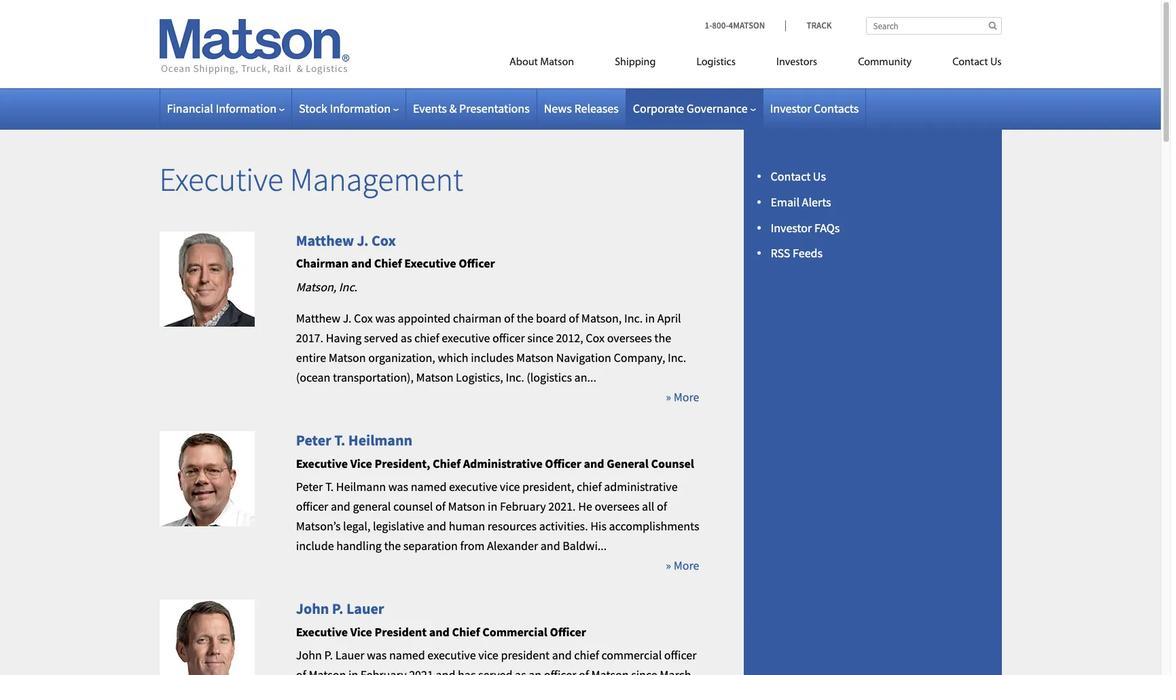 Task type: locate. For each thing, give the bounding box(es) containing it.
accomplishments
[[609, 519, 700, 534]]

executive for president,
[[449, 479, 498, 495]]

0 horizontal spatial contact us link
[[771, 169, 827, 184]]

the down the legislative
[[384, 538, 401, 554]]

p.
[[332, 600, 344, 619], [325, 648, 333, 664]]

matson, up 2012,
[[582, 311, 622, 327]]

vice inside john            p.            lauer executive vice president and chief commercial officer
[[351, 625, 372, 640]]

1 horizontal spatial t.
[[335, 431, 346, 450]]

2 john from the top
[[296, 648, 322, 664]]

j. inside matthew            j.            cox chairman and chief executive officer
[[357, 231, 369, 250]]

logistics link
[[677, 50, 757, 78]]

0 vertical spatial vice
[[351, 456, 372, 472]]

as
[[401, 330, 412, 346], [515, 668, 527, 676]]

0 vertical spatial heilmann
[[349, 431, 413, 450]]

1 peter from the top
[[296, 431, 332, 450]]

financial
[[167, 101, 213, 116]]

served up the organization,
[[364, 330, 399, 346]]

heilmann up general
[[336, 479, 386, 495]]

legislative
[[373, 519, 425, 534]]

2 vertical spatial the
[[384, 538, 401, 554]]

1 horizontal spatial in
[[488, 499, 498, 515]]

he
[[579, 499, 593, 515]]

corporate governance link
[[633, 101, 756, 116]]

2 » more link from the top
[[666, 558, 700, 573]]

j. up matson, inc.
[[357, 231, 369, 250]]

chief right president,
[[433, 456, 461, 472]]

heilmann for peter            t.            heilmann executive vice president, chief administrative officer and general counsel
[[349, 431, 413, 450]]

0 vertical spatial since
[[528, 330, 554, 346]]

more
[[674, 389, 700, 405], [674, 558, 700, 573]]

john inside john p. lauer was named executive vice president and chief commercial officer of matson in february 2021 and has served as an officer of matson since marc
[[296, 648, 322, 664]]

1 vertical spatial contact us link
[[771, 169, 827, 184]]

email alerts
[[771, 194, 832, 210]]

(logistics
[[527, 370, 572, 385]]

february left 2021
[[361, 668, 407, 676]]

2 vertical spatial executive
[[428, 648, 476, 664]]

cox up having
[[354, 311, 373, 327]]

0 horizontal spatial us
[[814, 169, 827, 184]]

matson, inside matthew j. cox was appointed chairman of the board of matson, inc. in april 2017. having served as chief executive officer since 2012, cox oversees the entire matson organization, which includes matson navigation company, inc. (ocean transportation), matson logistics, inc. (logistics an... » more
[[582, 311, 622, 327]]

as left an
[[515, 668, 527, 676]]

0 horizontal spatial contact us
[[771, 169, 827, 184]]

1 » more link from the top
[[666, 389, 700, 405]]

Search search field
[[866, 17, 1002, 35]]

0 vertical spatial was
[[376, 311, 396, 327]]

1 vertical spatial executive
[[449, 479, 498, 495]]

0 horizontal spatial t.
[[326, 479, 334, 495]]

0 vertical spatial named
[[411, 479, 447, 495]]

activities.
[[540, 519, 588, 534]]

us
[[991, 57, 1002, 68], [814, 169, 827, 184]]

2 horizontal spatial the
[[655, 330, 672, 346]]

cox
[[372, 231, 396, 250], [354, 311, 373, 327], [586, 330, 605, 346]]

1 vertical spatial oversees
[[595, 499, 640, 515]]

information right stock
[[330, 101, 391, 116]]

named
[[411, 479, 447, 495], [390, 648, 425, 664]]

1 vertical spatial contact
[[771, 169, 811, 184]]

shipping link
[[595, 50, 677, 78]]

faqs
[[815, 220, 840, 236]]

0 vertical spatial served
[[364, 330, 399, 346]]

officer inside peter t. heilmann was named executive vice president, chief administrative officer and general counsel of matson in february 2021. he oversees all of matson's legal, legislative and human resources activities. his accomplishments include handling the separation from alexander and baldwi... » more
[[296, 499, 329, 515]]

0 vertical spatial j.
[[357, 231, 369, 250]]

2 information from the left
[[330, 101, 391, 116]]

was down president,
[[389, 479, 409, 495]]

in inside peter t. heilmann was named executive vice president, chief administrative officer and general counsel of matson in february 2021. he oversees all of matson's legal, legislative and human resources activities. his accomplishments include handling the separation from alexander and baldwi... » more
[[488, 499, 498, 515]]

0 vertical spatial t.
[[335, 431, 346, 450]]

1 vertical spatial heilmann
[[336, 479, 386, 495]]

1 vertical spatial j.
[[343, 311, 352, 327]]

counsel
[[652, 456, 695, 472]]

1 » from the top
[[666, 389, 672, 405]]

1 horizontal spatial contact us
[[953, 57, 1002, 68]]

chief right chairman
[[374, 256, 402, 271]]

human
[[449, 519, 485, 534]]

cox for matthew            j.            cox chairman and chief executive officer
[[372, 231, 396, 250]]

1 vertical spatial us
[[814, 169, 827, 184]]

john inside john            p.            lauer executive vice president and chief commercial officer
[[296, 600, 329, 619]]

contact us link down search image
[[933, 50, 1002, 78]]

events & presentations
[[413, 101, 530, 116]]

1 vertical spatial in
[[488, 499, 498, 515]]

matthew            j.            cox chairman and chief executive officer
[[296, 231, 495, 271]]

1 vertical spatial since
[[632, 668, 658, 676]]

matson
[[541, 57, 575, 68], [329, 350, 366, 366], [517, 350, 554, 366], [416, 370, 454, 385], [448, 499, 486, 515], [309, 668, 346, 676], [592, 668, 629, 676]]

john            p.            lauer executive vice president and chief commercial officer
[[296, 600, 587, 640]]

1 john from the top
[[296, 600, 329, 619]]

None search field
[[866, 17, 1002, 35]]

0 horizontal spatial the
[[384, 538, 401, 554]]

0 vertical spatial more
[[674, 389, 700, 405]]

0 horizontal spatial information
[[216, 101, 277, 116]]

0 vertical spatial contact us
[[953, 57, 1002, 68]]

matthew up 2017.
[[296, 311, 341, 327]]

chief down appointed
[[415, 330, 440, 346]]

1 vertical spatial named
[[390, 648, 425, 664]]

named inside peter t. heilmann was named executive vice president, chief administrative officer and general counsel of matson in february 2021. he oversees all of matson's legal, legislative and human resources activities. his accomplishments include handling the separation from alexander and baldwi... » more
[[411, 479, 447, 495]]

was inside matthew j. cox was appointed chairman of the board of matson, inc. in april 2017. having served as chief executive officer since 2012, cox oversees the entire matson organization, which includes matson navigation company, inc. (ocean transportation), matson logistics, inc. (logistics an... » more
[[376, 311, 396, 327]]

an
[[529, 668, 542, 676]]

investor up rss feeds link
[[771, 220, 813, 236]]

officer up chairman
[[459, 256, 495, 271]]

0 vertical spatial »
[[666, 389, 672, 405]]

1 vertical spatial matson,
[[582, 311, 622, 327]]

1 vertical spatial peter
[[296, 479, 323, 495]]

vice left president
[[351, 625, 372, 640]]

officer
[[459, 256, 495, 271], [545, 456, 582, 472], [550, 625, 587, 640]]

1 information from the left
[[216, 101, 277, 116]]

2 vertical spatial chief
[[452, 625, 480, 640]]

0 vertical spatial officer
[[459, 256, 495, 271]]

2 vice from the top
[[351, 625, 372, 640]]

chief up has
[[452, 625, 480, 640]]

lauer
[[347, 600, 384, 619], [336, 648, 365, 664]]

p. for john            p.            lauer executive vice president and chief commercial officer
[[332, 600, 344, 619]]

0 horizontal spatial in
[[349, 668, 358, 676]]

served right has
[[479, 668, 513, 676]]

vice inside peter            t.            heilmann executive vice president, chief administrative officer and general counsel
[[351, 456, 372, 472]]

0 vertical spatial john
[[296, 600, 329, 619]]

heilmann up president,
[[349, 431, 413, 450]]

0 vertical spatial in
[[646, 311, 655, 327]]

1 vertical spatial cox
[[354, 311, 373, 327]]

1 vertical spatial p.
[[325, 648, 333, 664]]

2021
[[409, 668, 434, 676]]

0 vertical spatial peter
[[296, 431, 332, 450]]

investor for investor faqs
[[771, 220, 813, 236]]

executive up has
[[428, 648, 476, 664]]

chief up he
[[577, 479, 602, 495]]

0 horizontal spatial vice
[[479, 648, 499, 664]]

0 horizontal spatial february
[[361, 668, 407, 676]]

2 vertical spatial cox
[[586, 330, 605, 346]]

heilmann inside peter t. heilmann was named executive vice president, chief administrative officer and general counsel of matson in february 2021. he oversees all of matson's legal, legislative and human resources activities. his accomplishments include handling the separation from alexander and baldwi... » more
[[336, 479, 386, 495]]

2 horizontal spatial in
[[646, 311, 655, 327]]

was inside john p. lauer was named executive vice president and chief commercial officer of matson in february 2021 and has served as an officer of matson since marc
[[367, 648, 387, 664]]

0 vertical spatial as
[[401, 330, 412, 346]]

1 horizontal spatial matson,
[[582, 311, 622, 327]]

chief left "commercial"
[[575, 648, 600, 664]]

contact us up email alerts at right
[[771, 169, 827, 184]]

stock
[[299, 101, 328, 116]]

0 vertical spatial p.
[[332, 600, 344, 619]]

matson inside peter t. heilmann was named executive vice president, chief administrative officer and general counsel of matson in february 2021. he oversees all of matson's legal, legislative and human resources activities. his accomplishments include handling the separation from alexander and baldwi... » more
[[448, 499, 486, 515]]

1 vertical spatial lauer
[[336, 648, 365, 664]]

peter down (ocean
[[296, 431, 332, 450]]

named inside john p. lauer was named executive vice president and chief commercial officer of matson in february 2021 and has served as an officer of matson since marc
[[390, 648, 425, 664]]

executive inside john            p.            lauer executive vice president and chief commercial officer
[[296, 625, 348, 640]]

heilmann inside peter            t.            heilmann executive vice president, chief administrative officer and general counsel
[[349, 431, 413, 450]]

1 horizontal spatial us
[[991, 57, 1002, 68]]

heilmann for peter t. heilmann was named executive vice president, chief administrative officer and general counsel of matson in february 2021. he oversees all of matson's legal, legislative and human resources activities. his accomplishments include handling the separation from alexander and baldwi... » more
[[336, 479, 386, 495]]

in left april
[[646, 311, 655, 327]]

2 more from the top
[[674, 558, 700, 573]]

matson, down chairman
[[296, 279, 337, 295]]

1 horizontal spatial contact us link
[[933, 50, 1002, 78]]

presentations
[[460, 101, 530, 116]]

information right the financial at the top left
[[216, 101, 277, 116]]

lauer inside john            p.            lauer executive vice president and chief commercial officer
[[347, 600, 384, 619]]

matson image
[[159, 19, 350, 75]]

rss feeds link
[[771, 246, 823, 261]]

since
[[528, 330, 554, 346], [632, 668, 658, 676]]

email alerts link
[[771, 194, 832, 210]]

2 vertical spatial officer
[[550, 625, 587, 640]]

cox up navigation
[[586, 330, 605, 346]]

named for february
[[390, 648, 425, 664]]

1 horizontal spatial february
[[500, 499, 546, 515]]

0 vertical spatial matthew
[[296, 231, 354, 250]]

was down president
[[367, 648, 387, 664]]

1 vertical spatial the
[[655, 330, 672, 346]]

was inside peter t. heilmann was named executive vice president, chief administrative officer and general counsel of matson in february 2021. he oversees all of matson's legal, legislative and human resources activities. his accomplishments include handling the separation from alexander and baldwi... » more
[[389, 479, 409, 495]]

executive inside john p. lauer was named executive vice president and chief commercial officer of matson in february 2021 and has served as an officer of matson since marc
[[428, 648, 476, 664]]

» down accomplishments
[[666, 558, 672, 573]]

appointed
[[398, 311, 451, 327]]

peter for peter            t.            heilmann executive vice president, chief administrative officer and general counsel
[[296, 431, 332, 450]]

vice down commercial at the left of page
[[479, 648, 499, 664]]

us down search image
[[991, 57, 1002, 68]]

search image
[[989, 21, 998, 30]]

more inside matthew j. cox was appointed chairman of the board of matson, inc. in april 2017. having served as chief executive officer since 2012, cox oversees the entire matson organization, which includes matson navigation company, inc. (ocean transportation), matson logistics, inc. (logistics an... » more
[[674, 389, 700, 405]]

» more link up "counsel"
[[666, 389, 700, 405]]

rss
[[771, 246, 791, 261]]

1 vertical spatial »
[[666, 558, 672, 573]]

1 vertical spatial john
[[296, 648, 322, 664]]

named for matson
[[411, 479, 447, 495]]

in up resources
[[488, 499, 498, 515]]

1 vertical spatial more
[[674, 558, 700, 573]]

2 vertical spatial in
[[349, 668, 358, 676]]

0 horizontal spatial contact
[[771, 169, 811, 184]]

0 vertical spatial matson,
[[296, 279, 337, 295]]

0 vertical spatial cox
[[372, 231, 396, 250]]

february inside peter t. heilmann was named executive vice president, chief administrative officer and general counsel of matson in february 2021. he oversees all of matson's legal, legislative and human resources activities. his accomplishments include handling the separation from alexander and baldwi... » more
[[500, 499, 546, 515]]

information
[[216, 101, 277, 116], [330, 101, 391, 116]]

was for cox
[[376, 311, 396, 327]]

» more link for peter t. heilmann was named executive vice president, chief administrative officer and general counsel of matson in february 2021. he oversees all of matson's legal, legislative and human resources activities. his accomplishments include handling the separation from alexander and baldwi...
[[666, 558, 700, 573]]

cox inside matthew            j.            cox chairman and chief executive officer
[[372, 231, 396, 250]]

track
[[807, 20, 832, 31]]

executive inside peter t. heilmann was named executive vice president, chief administrative officer and general counsel of matson in february 2021. he oversees all of matson's legal, legislative and human resources activities. his accomplishments include handling the separation from alexander and baldwi... » more
[[449, 479, 498, 495]]

vice for heilmann
[[351, 456, 372, 472]]

1 horizontal spatial since
[[632, 668, 658, 676]]

1 vertical spatial was
[[389, 479, 409, 495]]

peter inside peter t. heilmann was named executive vice president, chief administrative officer and general counsel of matson in february 2021. he oversees all of matson's legal, legislative and human resources activities. his accomplishments include handling the separation from alexander and baldwi... » more
[[296, 479, 323, 495]]

inc.
[[339, 279, 358, 295], [625, 311, 643, 327], [668, 350, 687, 366], [506, 370, 525, 385]]

t.
[[335, 431, 346, 450], [326, 479, 334, 495]]

1 vertical spatial contact us
[[771, 169, 827, 184]]

heilmann
[[349, 431, 413, 450], [336, 479, 386, 495]]

and inside john            p.            lauer executive vice president and chief commercial officer
[[430, 625, 450, 640]]

chairman
[[453, 311, 502, 327]]

peter            t.            heilmann executive vice president, chief administrative officer and general counsel
[[296, 431, 695, 472]]

vice for lauer
[[351, 625, 372, 640]]

1 vice from the top
[[351, 456, 372, 472]]

which
[[438, 350, 469, 366]]

1 horizontal spatial served
[[479, 668, 513, 676]]

served
[[364, 330, 399, 346], [479, 668, 513, 676]]

p. inside john p. lauer was named executive vice president and chief commercial officer of matson in february 2021 and has served as an officer of matson since marc
[[325, 648, 333, 664]]

0 vertical spatial chief
[[415, 330, 440, 346]]

t. inside peter            t.            heilmann executive vice president, chief administrative officer and general counsel
[[335, 431, 346, 450]]

in inside matthew j. cox was appointed chairman of the board of matson, inc. in april 2017. having served as chief executive officer since 2012, cox oversees the entire matson organization, which includes matson navigation company, inc. (ocean transportation), matson logistics, inc. (logistics an... » more
[[646, 311, 655, 327]]

» inside peter t. heilmann was named executive vice president, chief administrative officer and general counsel of matson in february 2021. he oversees all of matson's legal, legislative and human resources activities. his accomplishments include handling the separation from alexander and baldwi... » more
[[666, 558, 672, 573]]

officer up matson's
[[296, 499, 329, 515]]

officer up includes in the bottom of the page
[[493, 330, 525, 346]]

since down "commercial"
[[632, 668, 658, 676]]

1 matthew from the top
[[296, 231, 354, 250]]

j. inside matthew j. cox was appointed chairman of the board of matson, inc. in april 2017. having served as chief executive officer since 2012, cox oversees the entire matson organization, which includes matson navigation company, inc. (ocean transportation), matson logistics, inc. (logistics an... » more
[[343, 311, 352, 327]]

all
[[642, 499, 655, 515]]

1 vertical spatial as
[[515, 668, 527, 676]]

vice down administrative
[[500, 479, 520, 495]]

0 vertical spatial february
[[500, 499, 546, 515]]

peterheilmann 140px image
[[159, 432, 255, 527]]

matthew
[[296, 231, 354, 250], [296, 311, 341, 327]]

executive down administrative
[[449, 479, 498, 495]]

about matson
[[510, 57, 575, 68]]

800-
[[713, 20, 729, 31]]

contact us link up email alerts at right
[[771, 169, 827, 184]]

0 horizontal spatial j.
[[343, 311, 352, 327]]

inc. down chairman
[[339, 279, 358, 295]]

contacts
[[814, 101, 859, 116]]

about
[[510, 57, 538, 68]]

oversees up company,
[[607, 330, 652, 346]]

1 vertical spatial chief
[[433, 456, 461, 472]]

executive inside peter            t.            heilmann executive vice president, chief administrative officer and general counsel
[[296, 456, 348, 472]]

named up counsel
[[411, 479, 447, 495]]

oversees up his
[[595, 499, 640, 515]]

investor down investors link
[[771, 101, 812, 116]]

named up 2021
[[390, 648, 425, 664]]

matson,
[[296, 279, 337, 295], [582, 311, 622, 327]]

president
[[501, 648, 550, 664]]

board
[[536, 311, 567, 327]]

organization,
[[369, 350, 436, 366]]

cox down management
[[372, 231, 396, 250]]

the inside peter t. heilmann was named executive vice president, chief administrative officer and general counsel of matson in february 2021. he oversees all of matson's legal, legislative and human resources activities. his accomplishments include handling the separation from alexander and baldwi... » more
[[384, 538, 401, 554]]

officer right commercial at the left of page
[[550, 625, 587, 640]]

us inside top menu navigation
[[991, 57, 1002, 68]]

executive down chairman
[[442, 330, 490, 346]]

» more link down accomplishments
[[666, 558, 700, 573]]

matthew inside matthew j. cox was appointed chairman of the board of matson, inc. in april 2017. having served as chief executive officer since 2012, cox oversees the entire matson organization, which includes matson navigation company, inc. (ocean transportation), matson logistics, inc. (logistics an... » more
[[296, 311, 341, 327]]

» more link for matthew j. cox was appointed chairman of the board of matson, inc. in april 2017. having served as chief executive officer since 2012, cox oversees the entire matson organization, which includes matson navigation company, inc. (ocean transportation), matson logistics, inc. (logistics an...
[[666, 389, 700, 405]]

2 » from the top
[[666, 558, 672, 573]]

investor faqs
[[771, 220, 840, 236]]

an...
[[575, 370, 597, 385]]

track link
[[786, 20, 832, 31]]

1 more from the top
[[674, 389, 700, 405]]

chief
[[415, 330, 440, 346], [577, 479, 602, 495], [575, 648, 600, 664]]

contact up email at right top
[[771, 169, 811, 184]]

officer inside john            p.            lauer executive vice president and chief commercial officer
[[550, 625, 587, 640]]

investors
[[777, 57, 818, 68]]

the left 'board'
[[517, 311, 534, 327]]

executive inside matthew            j.            cox chairman and chief executive officer
[[405, 256, 457, 271]]

1 vertical spatial chief
[[577, 479, 602, 495]]

peter
[[296, 431, 332, 450], [296, 479, 323, 495]]

1 vertical spatial february
[[361, 668, 407, 676]]

since down 'board'
[[528, 330, 554, 346]]

was left appointed
[[376, 311, 396, 327]]

in
[[646, 311, 655, 327], [488, 499, 498, 515], [349, 668, 358, 676]]

john
[[296, 600, 329, 619], [296, 648, 322, 664]]

0 vertical spatial us
[[991, 57, 1002, 68]]

us up alerts
[[814, 169, 827, 184]]

0 horizontal spatial as
[[401, 330, 412, 346]]

management
[[290, 159, 464, 200]]

john for john p. lauer was named executive vice president and chief commercial officer of matson in february 2021 and has served as an officer of matson since marc
[[296, 648, 322, 664]]

officer up president,
[[545, 456, 582, 472]]

0 vertical spatial lauer
[[347, 600, 384, 619]]

1 vertical spatial vice
[[351, 625, 372, 640]]

1 horizontal spatial vice
[[500, 479, 520, 495]]

0 vertical spatial oversees
[[607, 330, 652, 346]]

1 vertical spatial matthew
[[296, 311, 341, 327]]

0 vertical spatial contact
[[953, 57, 989, 68]]

vice inside john p. lauer was named executive vice president and chief commercial officer of matson in february 2021 and has served as an officer of matson since marc
[[479, 648, 499, 664]]

peter inside peter            t.            heilmann executive vice president, chief administrative officer and general counsel
[[296, 431, 332, 450]]

1 horizontal spatial contact
[[953, 57, 989, 68]]

as inside matthew j. cox was appointed chairman of the board of matson, inc. in april 2017. having served as chief executive officer since 2012, cox oversees the entire matson organization, which includes matson navigation company, inc. (ocean transportation), matson logistics, inc. (logistics an... » more
[[401, 330, 412, 346]]

1 vertical spatial » more link
[[666, 558, 700, 573]]

1 vertical spatial investor
[[771, 220, 813, 236]]

the down april
[[655, 330, 672, 346]]

investor
[[771, 101, 812, 116], [771, 220, 813, 236]]

president
[[375, 625, 427, 640]]

t. for peter            t.            heilmann executive vice president, chief administrative officer and general counsel
[[335, 431, 346, 450]]

february
[[500, 499, 546, 515], [361, 668, 407, 676]]

oversees
[[607, 330, 652, 346], [595, 499, 640, 515]]

2 matthew from the top
[[296, 311, 341, 327]]

february up resources
[[500, 499, 546, 515]]

p. inside john            p.            lauer executive vice president and chief commercial officer
[[332, 600, 344, 619]]

peter up matson's
[[296, 479, 323, 495]]

matthew for matthew            j.            cox chairman and chief executive officer
[[296, 231, 354, 250]]

contact us down search image
[[953, 57, 1002, 68]]

0 horizontal spatial served
[[364, 330, 399, 346]]

j. up having
[[343, 311, 352, 327]]

2 vertical spatial was
[[367, 648, 387, 664]]

matthew up chairman
[[296, 231, 354, 250]]

officer inside matthew j. cox was appointed chairman of the board of matson, inc. in april 2017. having served as chief executive officer since 2012, cox oversees the entire matson organization, which includes matson navigation company, inc. (ocean transportation), matson logistics, inc. (logistics an... » more
[[493, 330, 525, 346]]

» up "counsel"
[[666, 389, 672, 405]]

matthew inside matthew            j.            cox chairman and chief executive officer
[[296, 231, 354, 250]]

2012,
[[556, 330, 584, 346]]

officer inside peter            t.            heilmann executive vice president, chief administrative officer and general counsel
[[545, 456, 582, 472]]

chairman
[[296, 256, 349, 271]]

2 peter from the top
[[296, 479, 323, 495]]

vice inside peter t. heilmann was named executive vice president, chief administrative officer and general counsel of matson in february 2021. he oversees all of matson's legal, legislative and human resources activities. his accomplishments include handling the separation from alexander and baldwi... » more
[[500, 479, 520, 495]]

0 vertical spatial the
[[517, 311, 534, 327]]

1 vertical spatial officer
[[545, 456, 582, 472]]

1 vertical spatial t.
[[326, 479, 334, 495]]

1 horizontal spatial information
[[330, 101, 391, 116]]

general
[[607, 456, 649, 472]]

in left 2021
[[349, 668, 358, 676]]

peter for peter t. heilmann was named executive vice president, chief administrative officer and general counsel of matson in february 2021. he oversees all of matson's legal, legislative and human resources activities. his accomplishments include handling the separation from alexander and baldwi... » more
[[296, 479, 323, 495]]

contact down search search box
[[953, 57, 989, 68]]

lauer for john p. lauer was named executive vice president and chief commercial officer of matson in february 2021 and has served as an officer of matson since marc
[[336, 648, 365, 664]]

0 horizontal spatial since
[[528, 330, 554, 346]]

as up the organization,
[[401, 330, 412, 346]]

1 vertical spatial served
[[479, 668, 513, 676]]

vice left president,
[[351, 456, 372, 472]]

johnlauer 140px image
[[159, 600, 255, 676]]

lauer inside john p. lauer was named executive vice president and chief commercial officer of matson in february 2021 and has served as an officer of matson since marc
[[336, 648, 365, 664]]

officer inside matthew            j.            cox chairman and chief executive officer
[[459, 256, 495, 271]]

» inside matthew j. cox was appointed chairman of the board of matson, inc. in april 2017. having served as chief executive officer since 2012, cox oversees the entire matson organization, which includes matson navigation company, inc. (ocean transportation), matson logistics, inc. (logistics an... » more
[[666, 389, 672, 405]]

1 vertical spatial vice
[[479, 648, 499, 664]]

0 vertical spatial vice
[[500, 479, 520, 495]]

0 vertical spatial executive
[[442, 330, 490, 346]]

executive
[[442, 330, 490, 346], [449, 479, 498, 495], [428, 648, 476, 664]]

t. inside peter t. heilmann was named executive vice president, chief administrative officer and general counsel of matson in february 2021. he oversees all of matson's legal, legislative and human resources activities. his accomplishments include handling the separation from alexander and baldwi... » more
[[326, 479, 334, 495]]



Task type: vqa. For each thing, say whether or not it's contained in the screenshot.
2023
no



Task type: describe. For each thing, give the bounding box(es) containing it.
was for lauer
[[367, 648, 387, 664]]

president,
[[375, 456, 431, 472]]

community
[[859, 57, 912, 68]]

4matson
[[729, 20, 766, 31]]

chief inside peter t. heilmann was named executive vice president, chief administrative officer and general counsel of matson in february 2021. he oversees all of matson's legal, legislative and human resources activities. his accomplishments include handling the separation from alexander and baldwi... » more
[[577, 479, 602, 495]]

executive for president
[[428, 648, 476, 664]]

and inside peter            t.            heilmann executive vice president, chief administrative officer and general counsel
[[584, 456, 605, 472]]

2017.
[[296, 330, 324, 346]]

corporate
[[633, 101, 685, 116]]

baldwi...
[[563, 538, 607, 554]]

handling
[[337, 538, 382, 554]]

president,
[[523, 479, 575, 495]]

matson inside top menu navigation
[[541, 57, 575, 68]]

john for john            p.            lauer executive vice president and chief commercial officer
[[296, 600, 329, 619]]

1 horizontal spatial the
[[517, 311, 534, 327]]

investor faqs link
[[771, 220, 840, 236]]

j. for matthew            j.            cox chairman and chief executive officer
[[357, 231, 369, 250]]

include
[[296, 538, 334, 554]]

matthew for matthew j. cox was appointed chairman of the board of matson, inc. in april 2017. having served as chief executive officer since 2012, cox oversees the entire matson organization, which includes matson navigation company, inc. (ocean transportation), matson logistics, inc. (logistics an... » more
[[296, 311, 341, 327]]

email
[[771, 194, 800, 210]]

chief inside matthew j. cox was appointed chairman of the board of matson, inc. in april 2017. having served as chief executive officer since 2012, cox oversees the entire matson organization, which includes matson navigation company, inc. (ocean transportation), matson logistics, inc. (logistics an... » more
[[415, 330, 440, 346]]

was for heilmann
[[389, 479, 409, 495]]

2021.
[[549, 499, 576, 515]]

having
[[326, 330, 362, 346]]

financial information
[[167, 101, 277, 116]]

and inside matthew            j.            cox chairman and chief executive officer
[[351, 256, 372, 271]]

oversees inside peter t. heilmann was named executive vice president, chief administrative officer and general counsel of matson in february 2021. he oversees all of matson's legal, legislative and human resources activities. his accomplishments include handling the separation from alexander and baldwi... » more
[[595, 499, 640, 515]]

alerts
[[803, 194, 832, 210]]

news releases
[[544, 101, 619, 116]]

executive inside matthew j. cox was appointed chairman of the board of matson, inc. in april 2017. having served as chief executive officer since 2012, cox oversees the entire matson organization, which includes matson navigation company, inc. (ocean transportation), matson logistics, inc. (logistics an... » more
[[442, 330, 490, 346]]

financial information link
[[167, 101, 285, 116]]

corporate governance
[[633, 101, 748, 116]]

resources
[[488, 519, 537, 534]]

his
[[591, 519, 607, 534]]

community link
[[838, 50, 933, 78]]

more inside peter t. heilmann was named executive vice president, chief administrative officer and general counsel of matson in february 2021. he oversees all of matson's legal, legislative and human resources activities. his accomplishments include handling the separation from alexander and baldwi... » more
[[674, 558, 700, 573]]

officer right "commercial"
[[665, 648, 697, 664]]

vice for president
[[479, 648, 499, 664]]

1-800-4matson
[[705, 20, 766, 31]]

executive management
[[159, 159, 464, 200]]

events
[[413, 101, 447, 116]]

0 vertical spatial contact us link
[[933, 50, 1002, 78]]

investor for investor contacts
[[771, 101, 812, 116]]

legal,
[[343, 519, 371, 534]]

information for financial information
[[216, 101, 277, 116]]

stock information link
[[299, 101, 399, 116]]

april
[[658, 311, 682, 327]]

cox for matthew j. cox was appointed chairman of the board of matson, inc. in april 2017. having served as chief executive officer since 2012, cox oversees the entire matson organization, which includes matson navigation company, inc. (ocean transportation), matson logistics, inc. (logistics an... » more
[[354, 311, 373, 327]]

general
[[353, 499, 391, 515]]

lauer for john            p.            lauer executive vice president and chief commercial officer
[[347, 600, 384, 619]]

counsel
[[394, 499, 433, 515]]

investor contacts
[[771, 101, 859, 116]]

chief inside john p. lauer was named executive vice president and chief commercial officer of matson in february 2021 and has served as an officer of matson since marc
[[575, 648, 600, 664]]

shipping
[[615, 57, 656, 68]]

administrative
[[463, 456, 543, 472]]

commercial
[[602, 648, 662, 664]]

chief inside matthew            j.            cox chairman and chief executive officer
[[374, 256, 402, 271]]

top menu navigation
[[449, 50, 1002, 78]]

peter t. heilmann was named executive vice president, chief administrative officer and general counsel of matson in february 2021. he oversees all of matson's legal, legislative and human resources activities. his accomplishments include handling the separation from alexander and baldwi... » more
[[296, 479, 700, 573]]

entire
[[296, 350, 326, 366]]

since inside matthew j. cox was appointed chairman of the board of matson, inc. in april 2017. having served as chief executive officer since 2012, cox oversees the entire matson organization, which includes matson navigation company, inc. (ocean transportation), matson logistics, inc. (logistics an... » more
[[528, 330, 554, 346]]

since inside john p. lauer was named executive vice president and chief commercial officer of matson in february 2021 and has served as an officer of matson since marc
[[632, 668, 658, 676]]

officer right an
[[544, 668, 577, 676]]

p. for john p. lauer was named executive vice president and chief commercial officer of matson in february 2021 and has served as an officer of matson since marc
[[325, 648, 333, 664]]

0 horizontal spatial matson,
[[296, 279, 337, 295]]

events & presentations link
[[413, 101, 530, 116]]

inc. left april
[[625, 311, 643, 327]]

stock information
[[299, 101, 391, 116]]

(ocean
[[296, 370, 331, 385]]

commercial
[[483, 625, 548, 640]]

transportation),
[[333, 370, 414, 385]]

separation
[[404, 538, 458, 554]]

includes
[[471, 350, 514, 366]]

news releases link
[[544, 101, 619, 116]]

matson, inc.
[[296, 279, 358, 295]]

february inside john p. lauer was named executive vice president and chief commercial officer of matson in february 2021 and has served as an officer of matson since marc
[[361, 668, 407, 676]]

matthew j. cox was appointed chairman of the board of matson, inc. in april 2017. having served as chief executive officer since 2012, cox oversees the entire matson organization, which includes matson navigation company, inc. (ocean transportation), matson logistics, inc. (logistics an... » more
[[296, 311, 700, 405]]

oversees inside matthew j. cox was appointed chairman of the board of matson, inc. in april 2017. having served as chief executive officer since 2012, cox oversees the entire matson organization, which includes matson navigation company, inc. (ocean transportation), matson logistics, inc. (logistics an... » more
[[607, 330, 652, 346]]

logistics,
[[456, 370, 504, 385]]

alexander
[[487, 538, 539, 554]]

contact inside top menu navigation
[[953, 57, 989, 68]]

governance
[[687, 101, 748, 116]]

inc. down includes in the bottom of the page
[[506, 370, 525, 385]]

logistics
[[697, 57, 736, 68]]

john p. lauer was named executive vice president and chief commercial officer of matson in february 2021 and has served as an officer of matson since marc
[[296, 648, 697, 676]]

administrative
[[605, 479, 678, 495]]

chief inside peter            t.            heilmann executive vice president, chief administrative officer and general counsel
[[433, 456, 461, 472]]

t. for peter t. heilmann was named executive vice president, chief administrative officer and general counsel of matson in february 2021. he oversees all of matson's legal, legislative and human resources activities. his accomplishments include handling the separation from alexander and baldwi... » more
[[326, 479, 334, 495]]

company,
[[614, 350, 666, 366]]

investors link
[[757, 50, 838, 78]]

served inside matthew j. cox was appointed chairman of the board of matson, inc. in april 2017. having served as chief executive officer since 2012, cox oversees the entire matson organization, which includes matson navigation company, inc. (ocean transportation), matson logistics, inc. (logistics an... » more
[[364, 330, 399, 346]]

as inside john p. lauer was named executive vice president and chief commercial officer of matson in february 2021 and has served as an officer of matson since marc
[[515, 668, 527, 676]]

in inside john p. lauer was named executive vice president and chief commercial officer of matson in february 2021 and has served as an officer of matson since marc
[[349, 668, 358, 676]]

mattcox 140px image
[[159, 232, 255, 327]]

vice for president,
[[500, 479, 520, 495]]

feeds
[[793, 246, 823, 261]]

information for stock information
[[330, 101, 391, 116]]

releases
[[575, 101, 619, 116]]

1-800-4matson link
[[705, 20, 786, 31]]

contact us inside top menu navigation
[[953, 57, 1002, 68]]

served inside john p. lauer was named executive vice president and chief commercial officer of matson in february 2021 and has served as an officer of matson since marc
[[479, 668, 513, 676]]

about matson link
[[489, 50, 595, 78]]

news
[[544, 101, 572, 116]]

inc. right company,
[[668, 350, 687, 366]]

navigation
[[557, 350, 612, 366]]

rss feeds
[[771, 246, 823, 261]]

j. for matthew j. cox was appointed chairman of the board of matson, inc. in april 2017. having served as chief executive officer since 2012, cox oversees the entire matson organization, which includes matson navigation company, inc. (ocean transportation), matson logistics, inc. (logistics an... » more
[[343, 311, 352, 327]]

chief inside john            p.            lauer executive vice president and chief commercial officer
[[452, 625, 480, 640]]

matson's
[[296, 519, 341, 534]]



